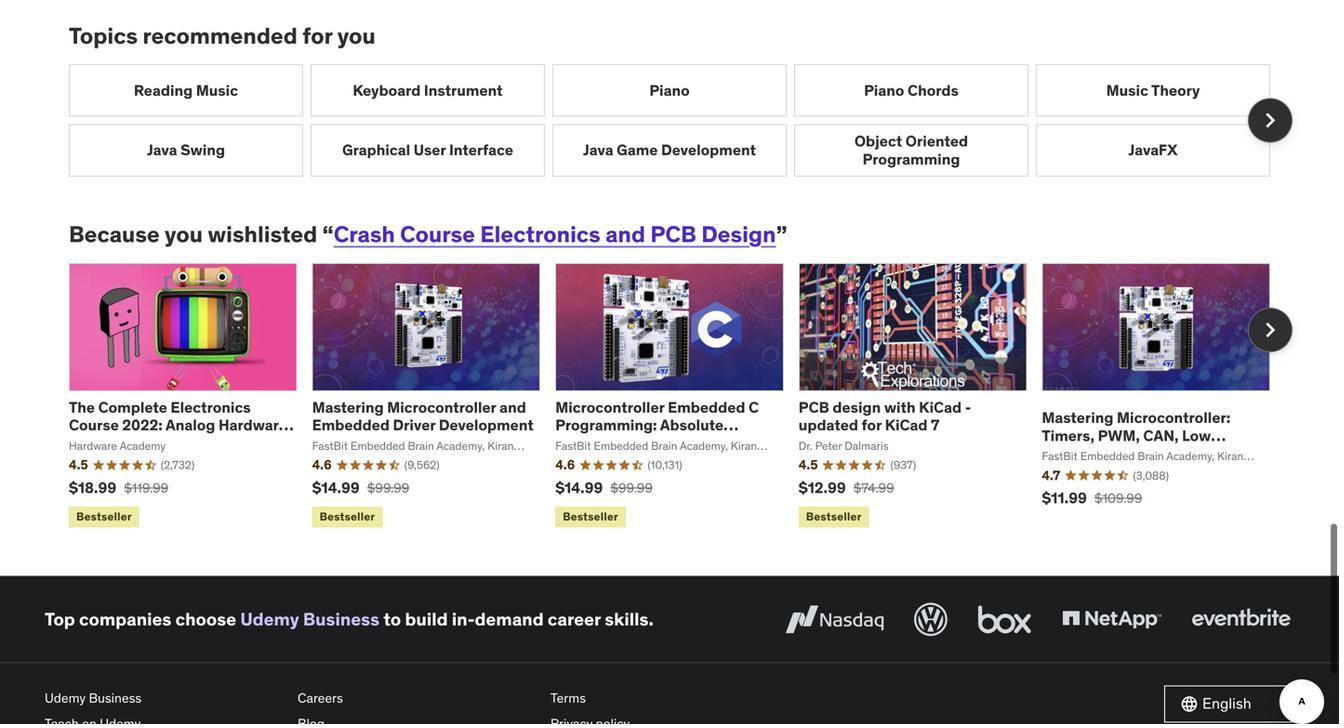 Task type: describe. For each thing, give the bounding box(es) containing it.
because
[[69, 220, 160, 248]]

java swing
[[147, 141, 225, 160]]

to
[[384, 608, 401, 631]]

piano chords
[[864, 81, 959, 100]]

mastering microcontroller: timers, pwm, can, low power(mcu2)
[[1042, 408, 1231, 463]]

programming:
[[556, 416, 657, 435]]

pwm,
[[1098, 426, 1140, 445]]

java game development link
[[553, 124, 787, 177]]

0 horizontal spatial for
[[302, 22, 333, 50]]

embedded inside mastering microcontroller and embedded driver development
[[312, 416, 390, 435]]

microcontroller embedded c programming: absolute beginners
[[556, 398, 759, 453]]

careers link
[[298, 686, 536, 711]]

object oriented programming link
[[794, 124, 1029, 177]]

power(mcu2)
[[1042, 444, 1140, 463]]

pcb design with kicad - updated for kicad 7
[[799, 398, 971, 435]]

top
[[45, 608, 75, 631]]

object oriented programming
[[855, 132, 968, 169]]

top companies choose udemy business to build in-demand career skills.
[[45, 608, 654, 631]]

0 vertical spatial course
[[400, 220, 475, 248]]

wishlisted
[[208, 220, 317, 248]]

analog
[[166, 416, 215, 435]]

next image
[[1256, 315, 1286, 345]]

piano for piano chords
[[864, 81, 905, 100]]

absolute
[[660, 416, 724, 435]]

terms link
[[551, 686, 789, 711]]

mastering for embedded
[[312, 398, 384, 417]]

english button
[[1165, 686, 1295, 723]]

small image
[[1180, 695, 1199, 714]]

keyboard instrument
[[353, 81, 503, 100]]

0 vertical spatial design
[[702, 220, 776, 248]]

piano chords link
[[794, 64, 1029, 117]]

development inside mastering microcontroller and embedded driver development
[[439, 416, 534, 435]]

course inside the complete electronics course 2022: analog hardware design
[[69, 416, 119, 435]]

and inside mastering microcontroller and embedded driver development
[[500, 398, 526, 417]]

choose
[[175, 608, 236, 631]]

keyboard
[[353, 81, 421, 100]]

driver
[[393, 416, 436, 435]]

graphical user interface link
[[311, 124, 545, 177]]

complete
[[98, 398, 167, 417]]

mastering microcontroller: timers, pwm, can, low power(mcu2) link
[[1042, 408, 1231, 463]]

recommended
[[143, 22, 298, 50]]

the complete electronics course 2022: analog hardware design link
[[69, 398, 294, 453]]

1 horizontal spatial electronics
[[480, 220, 601, 248]]

crash course electronics and pcb design link
[[334, 220, 776, 248]]

0 horizontal spatial pcb
[[651, 220, 697, 248]]

keyboard instrument link
[[311, 64, 545, 117]]

crash
[[334, 220, 395, 248]]

next image
[[1256, 106, 1286, 135]]

pcb design with kicad - updated for kicad 7 link
[[799, 398, 971, 435]]

2022:
[[122, 416, 163, 435]]

timers,
[[1042, 426, 1095, 445]]

careers
[[298, 690, 343, 707]]

career
[[548, 608, 601, 631]]

the complete electronics course 2022: analog hardware design
[[69, 398, 287, 453]]

embedded inside microcontroller embedded c programming: absolute beginners
[[668, 398, 746, 417]]

beginners
[[556, 434, 628, 453]]

mastering for pwm,
[[1042, 408, 1114, 428]]

piano link
[[553, 64, 787, 117]]

design inside the complete electronics course 2022: analog hardware design
[[69, 434, 119, 453]]

reading music link
[[69, 64, 303, 117]]

kicad left "-"
[[919, 398, 962, 417]]

the
[[69, 398, 95, 417]]

1 vertical spatial business
[[89, 690, 142, 707]]

music inside "music theory" link
[[1107, 81, 1149, 100]]



Task type: locate. For each thing, give the bounding box(es) containing it.
piano up java game development
[[650, 81, 690, 100]]

chords
[[908, 81, 959, 100]]

volkswagen image
[[911, 599, 952, 640]]

1 horizontal spatial microcontroller
[[556, 398, 665, 417]]

0 vertical spatial carousel element
[[69, 64, 1293, 177]]

udemy business link up careers
[[240, 608, 380, 631]]

music theory link
[[1036, 64, 1271, 117]]

0 vertical spatial development
[[661, 141, 756, 160]]

music theory
[[1107, 81, 1200, 100]]

0 horizontal spatial udemy
[[45, 690, 86, 707]]

pcb left design
[[799, 398, 830, 417]]

c
[[749, 398, 759, 417]]

udemy business
[[45, 690, 142, 707]]

topics recommended for you
[[69, 22, 376, 50]]

microcontroller inside microcontroller embedded c programming: absolute beginners
[[556, 398, 665, 417]]

and
[[606, 220, 646, 248], [500, 398, 526, 417]]

course
[[400, 220, 475, 248], [69, 416, 119, 435]]

2 microcontroller from the left
[[556, 398, 665, 417]]

carousel element containing reading music
[[69, 64, 1293, 177]]

instrument
[[424, 81, 503, 100]]

for inside pcb design with kicad - updated for kicad 7
[[862, 416, 882, 435]]

1 vertical spatial udemy
[[45, 690, 86, 707]]

carousel element
[[69, 64, 1293, 177], [69, 263, 1293, 531]]

you right because
[[165, 220, 203, 248]]

nasdaq image
[[781, 599, 888, 640]]

1 horizontal spatial java
[[583, 141, 614, 160]]

development
[[661, 141, 756, 160], [439, 416, 534, 435]]

0 horizontal spatial development
[[439, 416, 534, 435]]

mastering inside mastering microcontroller and embedded driver development
[[312, 398, 384, 417]]

1 vertical spatial and
[[500, 398, 526, 417]]

music right reading
[[196, 81, 238, 100]]

skills.
[[605, 608, 654, 631]]

0 vertical spatial udemy business link
[[240, 608, 380, 631]]

java for java game development
[[583, 141, 614, 160]]

because you wishlisted " crash course electronics and pcb design "
[[69, 220, 787, 248]]

1 horizontal spatial design
[[702, 220, 776, 248]]

carousel element for topics recommended for you
[[69, 64, 1293, 177]]

0 horizontal spatial microcontroller
[[387, 398, 496, 417]]

1 horizontal spatial piano
[[864, 81, 905, 100]]

eventbrite image
[[1188, 599, 1295, 640]]

java
[[147, 141, 177, 160], [583, 141, 614, 160]]

mastering up power(mcu2)
[[1042, 408, 1114, 428]]

design
[[833, 398, 881, 417]]

microcontroller embedded c programming: absolute beginners link
[[556, 398, 759, 453]]

embedded left driver
[[312, 416, 390, 435]]

1 horizontal spatial development
[[661, 141, 756, 160]]

business
[[303, 608, 380, 631], [89, 690, 142, 707]]

development right driver
[[439, 416, 534, 435]]

kicad left 7
[[885, 416, 928, 435]]

"
[[776, 220, 787, 248]]

swing
[[181, 141, 225, 160]]

java inside 'link'
[[147, 141, 177, 160]]

game
[[617, 141, 658, 160]]

english
[[1203, 694, 1252, 714]]

mastering left driver
[[312, 398, 384, 417]]

0 horizontal spatial design
[[69, 434, 119, 453]]

demand
[[475, 608, 544, 631]]

piano left chords
[[864, 81, 905, 100]]

1 horizontal spatial udemy
[[240, 608, 299, 631]]

reading music
[[134, 81, 238, 100]]

"
[[322, 220, 334, 248]]

mastering inside mastering microcontroller: timers, pwm, can, low power(mcu2)
[[1042, 408, 1114, 428]]

for
[[302, 22, 333, 50], [862, 416, 882, 435]]

business down companies
[[89, 690, 142, 707]]

companies
[[79, 608, 172, 631]]

1 horizontal spatial mastering
[[1042, 408, 1114, 428]]

1 horizontal spatial you
[[337, 22, 376, 50]]

1 vertical spatial you
[[165, 220, 203, 248]]

microcontroller:
[[1117, 408, 1231, 428]]

1 vertical spatial carousel element
[[69, 263, 1293, 531]]

oriented
[[906, 132, 968, 151]]

design
[[702, 220, 776, 248], [69, 434, 119, 453]]

1 carousel element from the top
[[69, 64, 1293, 177]]

pcb down "java game development" link
[[651, 220, 697, 248]]

0 vertical spatial and
[[606, 220, 646, 248]]

low
[[1182, 426, 1211, 445]]

piano
[[650, 81, 690, 100], [864, 81, 905, 100]]

0 vertical spatial for
[[302, 22, 333, 50]]

0 horizontal spatial mastering
[[312, 398, 384, 417]]

0 horizontal spatial electronics
[[171, 398, 251, 417]]

music inside reading music link
[[196, 81, 238, 100]]

interface
[[449, 141, 514, 160]]

java for java swing
[[147, 141, 177, 160]]

terms
[[551, 690, 586, 707]]

build
[[405, 608, 448, 631]]

1 vertical spatial udemy business link
[[45, 686, 283, 711]]

theory
[[1152, 81, 1200, 100]]

user
[[414, 141, 446, 160]]

1 horizontal spatial business
[[303, 608, 380, 631]]

netapp image
[[1059, 599, 1166, 640]]

course left 2022:
[[69, 416, 119, 435]]

you
[[337, 22, 376, 50], [165, 220, 203, 248]]

0 vertical spatial you
[[337, 22, 376, 50]]

1 vertical spatial for
[[862, 416, 882, 435]]

1 music from the left
[[196, 81, 238, 100]]

embedded
[[668, 398, 746, 417], [312, 416, 390, 435]]

1 vertical spatial design
[[69, 434, 119, 453]]

0 horizontal spatial business
[[89, 690, 142, 707]]

graphical
[[342, 141, 410, 160]]

with
[[884, 398, 916, 417]]

development down piano link
[[661, 141, 756, 160]]

carousel element for because you wishlisted "
[[69, 263, 1293, 531]]

0 vertical spatial electronics
[[480, 220, 601, 248]]

1 horizontal spatial music
[[1107, 81, 1149, 100]]

1 piano from the left
[[650, 81, 690, 100]]

mastering microcontroller and embedded driver development link
[[312, 398, 534, 435]]

piano for piano
[[650, 81, 690, 100]]

0 vertical spatial pcb
[[651, 220, 697, 248]]

box image
[[974, 599, 1036, 640]]

javafx link
[[1036, 124, 1271, 177]]

0 horizontal spatial embedded
[[312, 416, 390, 435]]

udemy business link down companies
[[45, 686, 283, 711]]

0 vertical spatial business
[[303, 608, 380, 631]]

1 vertical spatial development
[[439, 416, 534, 435]]

in-
[[452, 608, 475, 631]]

1 microcontroller from the left
[[387, 398, 496, 417]]

1 vertical spatial course
[[69, 416, 119, 435]]

1 horizontal spatial and
[[606, 220, 646, 248]]

0 horizontal spatial and
[[500, 398, 526, 417]]

topics
[[69, 22, 138, 50]]

programming
[[863, 150, 960, 169]]

1 horizontal spatial pcb
[[799, 398, 830, 417]]

2 carousel element from the top
[[69, 263, 1293, 531]]

2 music from the left
[[1107, 81, 1149, 100]]

javafx
[[1129, 141, 1178, 160]]

udemy business link
[[240, 608, 380, 631], [45, 686, 283, 711]]

java left game on the top of page
[[583, 141, 614, 160]]

java game development
[[583, 141, 756, 160]]

0 horizontal spatial music
[[196, 81, 238, 100]]

piano inside 'link'
[[864, 81, 905, 100]]

business left to
[[303, 608, 380, 631]]

java left swing
[[147, 141, 177, 160]]

0 horizontal spatial you
[[165, 220, 203, 248]]

mastering microcontroller and embedded driver development
[[312, 398, 534, 435]]

hardware
[[219, 416, 287, 435]]

pcb
[[651, 220, 697, 248], [799, 398, 830, 417]]

1 vertical spatial electronics
[[171, 398, 251, 417]]

music
[[196, 81, 238, 100], [1107, 81, 1149, 100]]

microcontroller
[[387, 398, 496, 417], [556, 398, 665, 417]]

1 horizontal spatial embedded
[[668, 398, 746, 417]]

microcontroller inside mastering microcontroller and embedded driver development
[[387, 398, 496, 417]]

graphical user interface
[[342, 141, 514, 160]]

you up keyboard
[[337, 22, 376, 50]]

mastering
[[312, 398, 384, 417], [1042, 408, 1114, 428]]

0 vertical spatial udemy
[[240, 608, 299, 631]]

0 horizontal spatial course
[[69, 416, 119, 435]]

electronics inside the complete electronics course 2022: analog hardware design
[[171, 398, 251, 417]]

udemy down "top"
[[45, 690, 86, 707]]

embedded left the c
[[668, 398, 746, 417]]

updated
[[799, 416, 859, 435]]

reading
[[134, 81, 193, 100]]

-
[[965, 398, 971, 417]]

udemy
[[240, 608, 299, 631], [45, 690, 86, 707]]

udemy right choose
[[240, 608, 299, 631]]

0 horizontal spatial java
[[147, 141, 177, 160]]

1 vertical spatial pcb
[[799, 398, 830, 417]]

0 horizontal spatial piano
[[650, 81, 690, 100]]

1 horizontal spatial for
[[862, 416, 882, 435]]

can,
[[1144, 426, 1179, 445]]

course right 'crash'
[[400, 220, 475, 248]]

7
[[931, 416, 940, 435]]

1 java from the left
[[147, 141, 177, 160]]

music left theory
[[1107, 81, 1149, 100]]

1 horizontal spatial course
[[400, 220, 475, 248]]

pcb inside pcb design with kicad - updated for kicad 7
[[799, 398, 830, 417]]

kicad
[[919, 398, 962, 417], [885, 416, 928, 435]]

2 piano from the left
[[864, 81, 905, 100]]

2 java from the left
[[583, 141, 614, 160]]

carousel element containing the complete electronics course 2022: analog hardware design
[[69, 263, 1293, 531]]

object
[[855, 132, 903, 151]]

java swing link
[[69, 124, 303, 177]]

electronics
[[480, 220, 601, 248], [171, 398, 251, 417]]



Task type: vqa. For each thing, say whether or not it's contained in the screenshot.
Java Swing Link
yes



